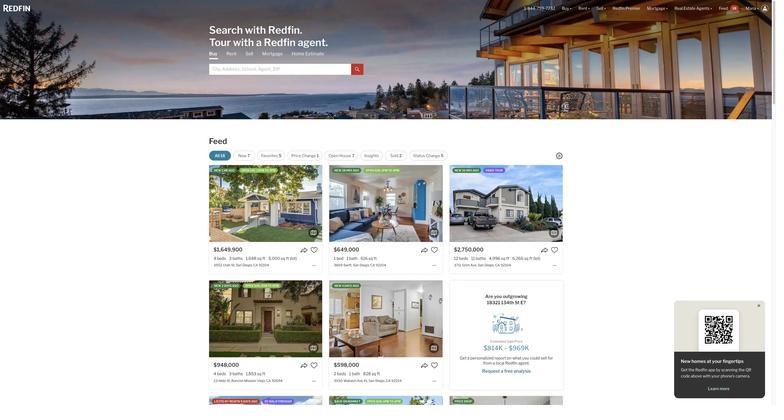 Task type: describe. For each thing, give the bounding box(es) containing it.
18321
[[487, 300, 500, 305]]

option group containing all
[[209, 151, 448, 161]]

new for $2,750,000
[[455, 169, 462, 172]]

by
[[225, 400, 229, 403]]

buy for buy
[[209, 51, 218, 56]]

favorites
[[261, 153, 278, 158]]

1 photo of 30 adelfa st, rancho mission viejo, ca 92694 image from the left
[[96, 396, 209, 405]]

walkthrough
[[269, 400, 292, 403]]

3711 grim ave, san diego, ca 92104
[[454, 263, 511, 267]]

1 up swift,
[[347, 256, 349, 261]]

diego, down 616
[[360, 263, 370, 267]]

open for $948,000
[[245, 284, 253, 288]]

3669 swift, san diego, ca 92104
[[334, 263, 386, 267]]

status
[[413, 153, 425, 158]]

3711
[[454, 263, 462, 267]]

new for $598,000
[[335, 284, 342, 288]]

buy for buy ▾
[[562, 6, 569, 11]]

rent for rent
[[227, 51, 237, 56]]

1,648
[[246, 256, 256, 261]]

4pm for $948,000
[[272, 284, 279, 288]]

what
[[513, 356, 522, 361]]

$2,750,000
[[454, 247, 484, 253]]

could
[[530, 356, 540, 361]]

2 photo of 30 adelfa st, rancho mission viejo, ca 92694 image from the left
[[209, 396, 322, 405]]

ca down 616 sq ft
[[370, 263, 375, 267]]

rent ▾
[[579, 6, 590, 11]]

fingertips
[[723, 359, 744, 364]]

with inside "get the redfin app by scanning the qr code above with your phone's camera."
[[703, 374, 711, 379]]

1 up wabash
[[349, 372, 351, 376]]

6,266
[[513, 256, 524, 261]]

favorite button image for $2,750,000
[[551, 247, 558, 254]]

open
[[329, 153, 339, 158]]

ca down 4,996 sq ft
[[495, 263, 500, 267]]

search with redfin. tour with a redfin agent.
[[209, 24, 328, 48]]

to for $1,649,900
[[265, 169, 269, 172]]

3552 utah st, san diego, ca 92104
[[214, 263, 269, 267]]

2 for sold
[[399, 153, 402, 158]]

(lot) for $1,649,900
[[290, 256, 297, 261]]

rent for rent ▾
[[579, 6, 588, 11]]

5,000
[[269, 256, 280, 261]]

1 vertical spatial 4
[[342, 284, 344, 288]]

open right market
[[367, 400, 375, 403]]

ca right #1, in the left bottom of the page
[[386, 379, 391, 383]]

4 for $948,000
[[214, 372, 216, 376]]

rancho
[[232, 379, 244, 383]]

$1,649,900
[[214, 247, 243, 253]]

3d
[[264, 400, 268, 403]]

your inside "get the redfin app by scanning the qr code above with your phone's camera."
[[712, 374, 720, 379]]

ago for $1,649,900
[[228, 169, 235, 172]]

1,853 sq ft
[[246, 372, 265, 376]]

hr
[[224, 169, 228, 172]]

ft for $598,000
[[377, 372, 380, 376]]

rent ▾ button
[[575, 0, 594, 17]]

diego, down the 4,996
[[485, 263, 495, 267]]

redfin inside button
[[613, 6, 625, 11]]

1,648 sq ft
[[246, 256, 266, 261]]

3 photo of 3552 utah st, san diego, ca 92104 image from the left
[[322, 165, 436, 242]]

2 vertical spatial 1pm
[[383, 400, 389, 403]]

drop
[[464, 400, 472, 403]]

to for $948,000
[[268, 284, 272, 288]]

grim
[[462, 263, 470, 267]]

2 vertical spatial open sun, 1pm to 4pm
[[367, 400, 401, 403]]

sell ▾ button
[[597, 0, 606, 17]]

1-
[[524, 6, 528, 11]]

open house 7
[[329, 153, 355, 158]]

request a free analysis
[[482, 369, 531, 374]]

$814k
[[484, 345, 503, 352]]

phone's
[[721, 374, 735, 379]]

request a free analysis button
[[475, 366, 538, 377]]

more
[[720, 386, 730, 391]]

favorite button checkbox for $2,750,000
[[551, 247, 558, 254]]

san right #1, in the left bottom of the page
[[369, 379, 375, 383]]

6,266 sq ft (lot)
[[513, 256, 541, 261]]

bath for $649,000
[[349, 256, 358, 261]]

ft for $1,649,900
[[263, 256, 266, 261]]

at
[[707, 359, 712, 364]]

sell for sell
[[246, 51, 253, 56]]

wabash
[[344, 379, 356, 383]]

buy link
[[209, 51, 218, 59]]

sq for $649,000
[[369, 256, 373, 261]]

beds for $598,000
[[337, 372, 346, 376]]

favorite button image for $598,000
[[431, 362, 438, 369]]

ft for $948,000
[[262, 372, 265, 376]]

18 inside the all option
[[221, 153, 225, 158]]

7 inside new option
[[248, 153, 250, 158]]

open sat, 12pm to 3pm
[[241, 169, 276, 172]]

utah
[[223, 263, 231, 267]]

tour
[[209, 36, 231, 48]]

you inside "get a personalized report on what you could sell for from a local redfin agent."
[[523, 356, 529, 361]]

Sold radio
[[385, 151, 407, 161]]

mission
[[244, 379, 256, 383]]

get the redfin app by scanning the qr code above with your phone's camera.
[[681, 368, 752, 379]]

4 beds for $948,000
[[214, 372, 226, 376]]

above
[[691, 374, 702, 379]]

rent ▾ button
[[579, 0, 590, 17]]

sun, for $649,000
[[375, 169, 381, 172]]

san right ave,
[[478, 263, 484, 267]]

open sun, 1pm to 4pm for $649,000
[[366, 169, 399, 172]]

house
[[340, 153, 351, 158]]

price change 1
[[292, 153, 319, 158]]

market
[[348, 400, 361, 403]]

st, for $948,000
[[227, 379, 231, 383]]

616 sq ft
[[361, 256, 377, 261]]

28
[[342, 169, 346, 172]]

1,853
[[246, 372, 256, 376]]

camera.
[[736, 374, 751, 379]]

beds for $1,649,900
[[217, 256, 226, 261]]

estimated sale price $814k – $969k
[[484, 339, 529, 352]]

ca down 1,648 sq ft
[[253, 263, 258, 267]]

redfin
[[230, 400, 240, 403]]

sq right 5,000
[[281, 256, 285, 261]]

1 left hr on the top left of page
[[222, 169, 223, 172]]

844-
[[528, 6, 537, 11]]

app install qr code image
[[703, 314, 735, 346]]

11
[[471, 256, 475, 261]]

ago for $948,000
[[232, 284, 239, 288]]

ft for $2,750,000
[[507, 256, 510, 261]]

2 the from the left
[[739, 368, 745, 372]]

ago for $598,000
[[353, 284, 359, 288]]

1 bath for $598,000
[[349, 372, 360, 376]]

price inside option
[[292, 153, 301, 158]]

tour
[[495, 169, 503, 172]]

12
[[454, 256, 458, 261]]

favorite button image for $649,000
[[431, 247, 438, 254]]

real estate agents ▾ button
[[672, 0, 716, 17]]

3 photo of 8 gallo st, rancho mission viejo, ca 92694 image from the left
[[443, 396, 556, 405]]

4,996 sq ft
[[489, 256, 510, 261]]

mortgage link
[[262, 51, 283, 57]]

2 vertical spatial sun,
[[376, 400, 383, 403]]

2 photo of 3552 utah st, san diego, ca 92104 image from the left
[[209, 165, 322, 242]]

▾ for mortgage ▾
[[666, 6, 668, 11]]

828
[[363, 372, 371, 376]]

e?
[[521, 300, 526, 305]]

2 photo of 3611 princess ln, dallas, tx 75229 image from the left
[[450, 396, 563, 405]]

3 baths for $948,000
[[229, 372, 243, 376]]

real estate agents ▾ link
[[675, 0, 713, 17]]

get for get the redfin app by scanning the qr code above with your phone's camera.
[[681, 368, 688, 372]]

tab list containing buy
[[209, 51, 364, 75]]

premier
[[626, 6, 641, 11]]

redfin premier
[[613, 6, 641, 11]]

$598,000
[[334, 362, 359, 368]]

2 photo of 8 gallo st, rancho mission viejo, ca 92694 image from the left
[[330, 396, 443, 405]]

1-844-759-7732 link
[[524, 6, 555, 11]]

2 beds
[[334, 372, 346, 376]]

estate
[[684, 6, 696, 11]]

learn more
[[708, 386, 730, 391]]

sq right 6,266
[[524, 256, 529, 261]]

2 photo of 3711 grim ave, san diego, ca 92104 image from the left
[[450, 165, 563, 242]]

3 photo of 23 nido st, rancho mission viejo, ca 92694 image from the left
[[322, 281, 436, 358]]

baths for $1,649,900
[[233, 256, 243, 261]]

home
[[292, 51, 305, 56]]

code
[[681, 374, 690, 379]]

2 vertical spatial 4pm
[[394, 400, 401, 403]]

mortgage ▾ button
[[644, 0, 672, 17]]

ago left the 3d
[[251, 400, 258, 403]]

you inside are you outgrowing 18321 134th st e?
[[494, 294, 502, 299]]

from
[[483, 361, 492, 366]]

4 for $1,649,900
[[214, 256, 216, 261]]

new for $1,649,900
[[214, 169, 221, 172]]

4 beds for $1,649,900
[[214, 256, 226, 261]]

san right the utah
[[236, 263, 242, 267]]

7 inside open house radio
[[352, 153, 355, 158]]

sell ▾ button
[[594, 0, 610, 17]]



Task type: locate. For each thing, give the bounding box(es) containing it.
1 left open
[[317, 153, 319, 158]]

▾ for buy ▾
[[570, 6, 572, 11]]

Favorites radio
[[257, 151, 285, 161]]

sold
[[390, 153, 399, 158]]

0 horizontal spatial 2
[[222, 284, 224, 288]]

days down the utah
[[224, 284, 232, 288]]

beds up 3552
[[217, 256, 226, 261]]

▾ for sell ▾
[[604, 6, 606, 11]]

Price Change radio
[[288, 151, 323, 161]]

buy right 7732
[[562, 6, 569, 11]]

redfin inside search with redfin. tour with a redfin agent.
[[264, 36, 296, 48]]

1 horizontal spatial new
[[681, 359, 691, 364]]

mortgage inside tab list
[[262, 51, 283, 56]]

1 bed
[[334, 256, 344, 261]]

for
[[548, 356, 553, 361]]

the up above
[[689, 368, 695, 372]]

ft right '828'
[[377, 372, 380, 376]]

new left homes
[[681, 359, 691, 364]]

▾ for maria ▾
[[757, 6, 759, 11]]

redfin down on
[[506, 361, 518, 366]]

1 horizontal spatial buy
[[562, 6, 569, 11]]

search
[[209, 24, 243, 36]]

3930 wabash ave #1, san diego, ca 92104
[[334, 379, 402, 383]]

0 horizontal spatial (lot)
[[290, 256, 297, 261]]

2 vertical spatial 2
[[334, 372, 336, 376]]

4 beds up 3552
[[214, 256, 226, 261]]

1 vertical spatial buy
[[209, 51, 218, 56]]

0 horizontal spatial favorite button checkbox
[[431, 362, 438, 369]]

ca right "viejo,"
[[266, 379, 271, 383]]

new for new 7
[[238, 153, 247, 158]]

price right favorites radio
[[292, 153, 301, 158]]

1 vertical spatial 1 bath
[[349, 372, 360, 376]]

2 up 3930
[[334, 372, 336, 376]]

1 vertical spatial 18
[[221, 153, 225, 158]]

favorites 5
[[261, 153, 282, 158]]

0 horizontal spatial agent.
[[298, 36, 328, 48]]

maria
[[746, 6, 757, 11]]

11 baths
[[471, 256, 486, 261]]

1 vertical spatial feed
[[209, 136, 227, 146]]

redfin.
[[268, 24, 302, 36]]

favorite button image for $1,649,900
[[311, 247, 318, 254]]

2 horizontal spatial favorite button image
[[551, 247, 558, 254]]

616
[[361, 256, 368, 261]]

sell
[[597, 6, 604, 11], [246, 51, 253, 56]]

sun, for $948,000
[[254, 284, 261, 288]]

3
[[229, 256, 232, 261], [229, 372, 232, 376]]

0 horizontal spatial new
[[238, 153, 247, 158]]

0 vertical spatial 4pm
[[393, 169, 399, 172]]

a inside search with redfin. tour with a redfin agent.
[[256, 36, 262, 48]]

0 vertical spatial 1 bath
[[347, 256, 358, 261]]

outgrowing
[[503, 294, 528, 299]]

0 vertical spatial sun,
[[375, 169, 381, 172]]

1 horizontal spatial favorite button image
[[431, 247, 438, 254]]

baths for $2,750,000
[[476, 256, 486, 261]]

sq for $598,000
[[372, 372, 376, 376]]

2 right sold
[[399, 153, 402, 158]]

1 7 from the left
[[248, 153, 250, 158]]

4pm for $649,000
[[393, 169, 399, 172]]

0 vertical spatial 4
[[214, 256, 216, 261]]

bath up swift,
[[349, 256, 358, 261]]

new 16 hrs ago
[[455, 169, 479, 172]]

0 vertical spatial you
[[494, 294, 502, 299]]

1 vertical spatial 3
[[229, 372, 232, 376]]

homes
[[692, 359, 706, 364]]

beds for $948,000
[[217, 372, 226, 376]]

buy ▾ button
[[559, 0, 575, 17]]

change left open
[[302, 153, 316, 158]]

0 vertical spatial feed
[[719, 6, 728, 11]]

0 horizontal spatial sell
[[246, 51, 253, 56]]

ago down 3669 swift, san diego, ca 92104
[[353, 284, 359, 288]]

ft right 6,266
[[530, 256, 533, 261]]

sell inside tab list
[[246, 51, 253, 56]]

sq up "viejo,"
[[257, 372, 262, 376]]

buy inside dropdown button
[[562, 6, 569, 11]]

5 inside favorites radio
[[279, 153, 282, 158]]

agent. up estimate
[[298, 36, 328, 48]]

baths for $948,000
[[233, 372, 243, 376]]

estimated
[[490, 339, 506, 344]]

st,
[[231, 263, 235, 267], [227, 379, 231, 383]]

0 horizontal spatial st,
[[227, 379, 231, 383]]

st, right the utah
[[231, 263, 235, 267]]

759-
[[537, 6, 546, 11]]

ago right hr on the top left of page
[[228, 169, 235, 172]]

1 bath up swift,
[[347, 256, 358, 261]]

mortgage left real
[[647, 6, 666, 11]]

back
[[335, 400, 343, 403]]

sell for sell ▾
[[597, 6, 604, 11]]

submit search image
[[355, 67, 360, 72]]

hrs right 28
[[346, 169, 352, 172]]

insights
[[364, 153, 379, 158]]

▾ left real
[[666, 6, 668, 11]]

days for $598,000
[[345, 284, 352, 288]]

st
[[515, 300, 520, 305]]

new 4 days ago
[[335, 284, 359, 288]]

1 horizontal spatial mortgage
[[647, 6, 666, 11]]

0 vertical spatial 1pm
[[382, 169, 388, 172]]

buy
[[562, 6, 569, 11], [209, 51, 218, 56]]

rent inside tab list
[[227, 51, 237, 56]]

0 vertical spatial get
[[460, 356, 467, 361]]

maria ▾
[[746, 6, 759, 11]]

1 horizontal spatial 5
[[279, 153, 282, 158]]

1 vertical spatial your
[[712, 374, 720, 379]]

3 baths up 3552 utah st, san diego, ca 92104
[[229, 256, 243, 261]]

1 horizontal spatial you
[[523, 356, 529, 361]]

3 up the utah
[[229, 256, 232, 261]]

1 photo of 3930 wabash ave #1, san diego, ca 92104 image from the left
[[216, 281, 330, 358]]

get a personalized report on what you could sell for from a local redfin agent.
[[460, 356, 553, 366]]

1 bath for $649,000
[[347, 256, 358, 261]]

open sun, 1pm to 4pm for $948,000
[[245, 284, 279, 288]]

7 up open sat, 12pm to 3pm
[[248, 153, 250, 158]]

1 change from the left
[[302, 153, 316, 158]]

1 horizontal spatial get
[[681, 368, 688, 372]]

3669
[[334, 263, 343, 267]]

1 3 from the top
[[229, 256, 232, 261]]

1 hrs from the left
[[346, 169, 352, 172]]

0 vertical spatial 3
[[229, 256, 232, 261]]

Insights radio
[[361, 151, 383, 161]]

1pm for $948,000
[[261, 284, 267, 288]]

hrs right 16
[[466, 169, 472, 172]]

7732
[[546, 6, 555, 11]]

report
[[495, 356, 506, 361]]

4 down 3669
[[342, 284, 344, 288]]

1 photo of 3669 swift, san diego, ca 92104 image from the left
[[216, 165, 330, 242]]

price inside estimated sale price $814k – $969k
[[515, 339, 523, 344]]

get up code
[[681, 368, 688, 372]]

scanning
[[722, 368, 738, 372]]

0 horizontal spatial rent
[[227, 51, 237, 56]]

open down insights
[[366, 169, 374, 172]]

0 vertical spatial price
[[292, 153, 301, 158]]

rent inside dropdown button
[[579, 6, 588, 11]]

1 horizontal spatial days
[[243, 400, 251, 403]]

days down swift,
[[345, 284, 352, 288]]

▾ for rent ▾
[[588, 6, 590, 11]]

photo of 30 adelfa st, rancho mission viejo, ca 92694 image
[[96, 396, 209, 405], [209, 396, 322, 405], [322, 396, 436, 405]]

2 ▾ from the left
[[588, 6, 590, 11]]

st, right nido
[[227, 379, 231, 383]]

beds for $2,750,000
[[459, 256, 468, 261]]

(lot) right 5,000
[[290, 256, 297, 261]]

ft left 5,000
[[263, 256, 266, 261]]

2 (lot) from the left
[[534, 256, 541, 261]]

0 vertical spatial your
[[713, 359, 722, 364]]

1 vertical spatial sun,
[[254, 284, 261, 288]]

1 horizontal spatial hrs
[[466, 169, 472, 172]]

5 right redfin at the bottom left of the page
[[241, 400, 243, 403]]

buy down tour
[[209, 51, 218, 56]]

ft up "viejo,"
[[262, 372, 265, 376]]

2 change from the left
[[426, 153, 440, 158]]

new for $948,000
[[214, 284, 221, 288]]

2 photo of 23 nido st, rancho mission viejo, ca 92694 image from the left
[[209, 281, 322, 358]]

1 vertical spatial 3 baths
[[229, 372, 243, 376]]

favorite button checkbox for $649,000
[[431, 247, 438, 254]]

swift,
[[344, 263, 352, 267]]

sun, down 3930 wabash ave #1, san diego, ca 92104
[[376, 400, 383, 403]]

(lot) right 6,266
[[534, 256, 541, 261]]

1 horizontal spatial the
[[739, 368, 745, 372]]

ft for $649,000
[[374, 256, 377, 261]]

tab list
[[209, 51, 364, 75]]

mortgage for mortgage ▾
[[647, 6, 666, 11]]

rent right the buy ▾
[[579, 6, 588, 11]]

Status Change radio
[[409, 151, 448, 161]]

2 horizontal spatial days
[[345, 284, 352, 288]]

2 for new
[[222, 284, 224, 288]]

by
[[716, 368, 721, 372]]

back on market
[[335, 400, 361, 403]]

Open House radio
[[325, 151, 358, 161]]

bath for $598,000
[[352, 372, 360, 376]]

1 ▾ from the left
[[570, 6, 572, 11]]

photo of 3669 swift, san diego, ca 92104 image
[[216, 165, 330, 242], [330, 165, 443, 242], [443, 165, 556, 242]]

change
[[302, 153, 316, 158], [426, 153, 440, 158]]

2 3 baths from the top
[[229, 372, 243, 376]]

get
[[460, 356, 467, 361], [681, 368, 688, 372]]

beds
[[217, 256, 226, 261], [459, 256, 468, 261], [217, 372, 226, 376], [337, 372, 346, 376]]

favorite button image
[[311, 247, 318, 254], [551, 247, 558, 254], [431, 362, 438, 369]]

92694
[[272, 379, 283, 383]]

home estimate link
[[292, 51, 324, 57]]

san right swift,
[[353, 263, 359, 267]]

2 photo of 3669 swift, san diego, ca 92104 image from the left
[[330, 165, 443, 242]]

hrs for $2,750,000
[[466, 169, 472, 172]]

feed
[[719, 6, 728, 11], [209, 136, 227, 146]]

ago right 28
[[353, 169, 359, 172]]

sq for $948,000
[[257, 372, 262, 376]]

ft right 5,000
[[286, 256, 289, 261]]

beds up grim
[[459, 256, 468, 261]]

your right at
[[713, 359, 722, 364]]

(lot) for $2,750,000
[[534, 256, 541, 261]]

to for $649,000
[[388, 169, 392, 172]]

1 inside price change option
[[317, 153, 319, 158]]

0 horizontal spatial mortgage
[[262, 51, 283, 56]]

beds up 3930
[[337, 372, 346, 376]]

sq
[[257, 256, 262, 261], [281, 256, 285, 261], [369, 256, 373, 261], [501, 256, 506, 261], [524, 256, 529, 261], [257, 372, 262, 376], [372, 372, 376, 376]]

5,000 sq ft (lot)
[[269, 256, 297, 261]]

qr
[[746, 368, 752, 372]]

12pm
[[257, 169, 264, 172]]

▾ left sell ▾
[[588, 6, 590, 11]]

1 (lot) from the left
[[290, 256, 297, 261]]

0 horizontal spatial the
[[689, 368, 695, 372]]

18 right all
[[221, 153, 225, 158]]

1 vertical spatial you
[[523, 356, 529, 361]]

new homes at your fingertips
[[681, 359, 744, 364]]

photo of 3930 wabash ave #1, san diego, ca 92104 image
[[216, 281, 330, 358], [330, 281, 443, 358], [443, 281, 556, 358]]

▾ right maria
[[757, 6, 759, 11]]

price up $969k
[[515, 339, 523, 344]]

diego, down 1,648
[[243, 263, 253, 267]]

3 baths for $1,649,900
[[229, 256, 243, 261]]

▾ right "rent ▾"
[[604, 6, 606, 11]]

1 bath
[[347, 256, 358, 261], [349, 372, 360, 376]]

days right redfin at the bottom left of the page
[[243, 400, 251, 403]]

2 inside the sold 'option'
[[399, 153, 402, 158]]

sun,
[[375, 169, 381, 172], [254, 284, 261, 288], [376, 400, 383, 403]]

mortgage ▾ button
[[647, 0, 668, 17]]

favorite button checkbox for $948,000
[[311, 362, 318, 369]]

1
[[317, 153, 319, 158], [222, 169, 223, 172], [334, 256, 336, 261], [347, 256, 349, 261], [349, 372, 351, 376]]

2 down the utah
[[222, 284, 224, 288]]

favorite button checkbox for $598,000
[[431, 362, 438, 369]]

analysis
[[514, 369, 531, 374]]

0 vertical spatial 3 baths
[[229, 256, 243, 261]]

2 photo of 3930 wabash ave #1, san diego, ca 92104 image from the left
[[330, 281, 443, 358]]

redfin inside "get a personalized report on what you could sell for from a local redfin agent."
[[506, 361, 518, 366]]

5 ▾ from the left
[[711, 6, 713, 11]]

you right what
[[523, 356, 529, 361]]

0 horizontal spatial feed
[[209, 136, 227, 146]]

redfin up the mortgage link
[[264, 36, 296, 48]]

7 right the house on the top of page
[[352, 153, 355, 158]]

1 horizontal spatial price
[[515, 339, 523, 344]]

1 vertical spatial bath
[[352, 372, 360, 376]]

1 photo of 3552 utah st, san diego, ca 92104 image from the left
[[96, 165, 209, 242]]

5 right favorites
[[279, 153, 282, 158]]

sq right 1,648
[[257, 256, 262, 261]]

diego, down 828 sq ft
[[376, 379, 385, 383]]

new left 16
[[455, 169, 462, 172]]

the up camera.
[[739, 368, 745, 372]]

3552
[[214, 263, 222, 267]]

get for get a personalized report on what you could sell for from a local redfin agent.
[[460, 356, 467, 361]]

redfin up above
[[696, 368, 708, 372]]

new down 3669
[[335, 284, 342, 288]]

ago down 3552 utah st, san diego, ca 92104
[[232, 284, 239, 288]]

favorite button image for $948,000
[[311, 362, 318, 369]]

photo of 3611 princess ln, dallas, tx 75229 image
[[337, 396, 450, 405], [450, 396, 563, 405], [563, 396, 676, 405]]

favorite button checkbox
[[551, 247, 558, 254], [431, 362, 438, 369]]

All radio
[[209, 151, 231, 161]]

3 photo of 3669 swift, san diego, ca 92104 image from the left
[[443, 165, 556, 242]]

0 horizontal spatial buy
[[209, 51, 218, 56]]

buy ▾ button
[[562, 0, 572, 17]]

an image of a house image
[[489, 310, 525, 335]]

▾ inside dropdown button
[[711, 6, 713, 11]]

favorite button checkbox for $1,649,900
[[311, 247, 318, 254]]

baths up "rancho"
[[233, 372, 243, 376]]

st, for $1,649,900
[[231, 263, 235, 267]]

ave,
[[471, 263, 477, 267]]

4 ▾ from the left
[[666, 6, 668, 11]]

sale
[[507, 339, 514, 344]]

2 hrs from the left
[[466, 169, 472, 172]]

1 horizontal spatial st,
[[231, 263, 235, 267]]

redfin left premier
[[613, 6, 625, 11]]

1 vertical spatial 4 beds
[[214, 372, 226, 376]]

favorite button image
[[431, 247, 438, 254], [311, 362, 318, 369]]

2 7 from the left
[[352, 153, 355, 158]]

change for 1
[[302, 153, 316, 158]]

new 7
[[238, 153, 250, 158]]

3 ▾ from the left
[[604, 6, 606, 11]]

0 horizontal spatial hrs
[[346, 169, 352, 172]]

personalized
[[471, 356, 494, 361]]

1 vertical spatial mortgage
[[262, 51, 283, 56]]

1 horizontal spatial 18
[[733, 6, 737, 10]]

get inside "get the redfin app by scanning the qr code above with your phone's camera."
[[681, 368, 688, 372]]

open for $1,649,900
[[241, 169, 250, 172]]

1 vertical spatial 2
[[222, 284, 224, 288]]

1-844-759-7732
[[524, 6, 555, 11]]

ago for $2,750,000
[[473, 169, 479, 172]]

favorite button checkbox
[[311, 247, 318, 254], [431, 247, 438, 254], [311, 362, 318, 369]]

get left personalized in the bottom right of the page
[[460, 356, 467, 361]]

6 ▾ from the left
[[757, 6, 759, 11]]

baths up 3552 utah st, san diego, ca 92104
[[233, 256, 243, 261]]

4 up 23
[[214, 372, 216, 376]]

free
[[504, 369, 513, 374]]

3 photo of 3930 wabash ave #1, san diego, ca 92104 image from the left
[[443, 281, 556, 358]]

0 vertical spatial agent.
[[298, 36, 328, 48]]

2 4 beds from the top
[[214, 372, 226, 376]]

1 left bed
[[334, 256, 336, 261]]

–
[[504, 345, 508, 352]]

1 4 beds from the top
[[214, 256, 226, 261]]

0 vertical spatial 4 beds
[[214, 256, 226, 261]]

0 horizontal spatial 7
[[248, 153, 250, 158]]

redfin inside "get the redfin app by scanning the qr code above with your phone's camera."
[[696, 368, 708, 372]]

1 horizontal spatial favorite button image
[[431, 362, 438, 369]]

1 vertical spatial 4pm
[[272, 284, 279, 288]]

option group
[[209, 151, 448, 161]]

your down by
[[712, 374, 720, 379]]

(lot)
[[290, 256, 297, 261], [534, 256, 541, 261]]

2 horizontal spatial 5
[[441, 153, 444, 158]]

photo of 8 gallo st, rancho mission viejo, ca 92694 image
[[216, 396, 330, 405], [330, 396, 443, 405], [443, 396, 556, 405]]

1 vertical spatial agent.
[[518, 361, 530, 366]]

redfin premier button
[[610, 0, 644, 17]]

3 photo of 3611 princess ln, dallas, tx 75229 image from the left
[[563, 396, 676, 405]]

new inside option
[[238, 153, 247, 158]]

new for $649,000
[[335, 169, 342, 172]]

City, Address, School, Agent, ZIP search field
[[209, 64, 351, 75]]

ago right 16
[[473, 169, 479, 172]]

viejo,
[[257, 379, 266, 383]]

0 horizontal spatial days
[[224, 284, 232, 288]]

1 horizontal spatial sell
[[597, 6, 604, 11]]

0 horizontal spatial 5
[[241, 400, 243, 403]]

0 horizontal spatial price
[[292, 153, 301, 158]]

get inside "get a personalized report on what you could sell for from a local redfin agent."
[[460, 356, 467, 361]]

1 photo of 3611 princess ln, dallas, tx 75229 image from the left
[[337, 396, 450, 405]]

0 vertical spatial mortgage
[[647, 6, 666, 11]]

0 horizontal spatial 18
[[221, 153, 225, 158]]

new 1 hr ago
[[214, 169, 235, 172]]

▾ right agents
[[711, 6, 713, 11]]

3 baths up "rancho"
[[229, 372, 243, 376]]

1 vertical spatial 1pm
[[261, 284, 267, 288]]

1 vertical spatial open sun, 1pm to 4pm
[[245, 284, 279, 288]]

1 horizontal spatial agent.
[[518, 361, 530, 366]]

3 for $1,649,900
[[229, 256, 232, 261]]

mortgage for mortgage
[[262, 51, 283, 56]]

New radio
[[233, 151, 255, 161]]

you up 18321 at the right of page
[[494, 294, 502, 299]]

0 horizontal spatial get
[[460, 356, 467, 361]]

3pm
[[269, 169, 276, 172]]

buy inside tab list
[[209, 51, 218, 56]]

0 vertical spatial favorite button checkbox
[[551, 247, 558, 254]]

video
[[486, 169, 495, 172]]

mortgage inside dropdown button
[[647, 6, 666, 11]]

ago for $649,000
[[353, 169, 359, 172]]

1 photo of 8 gallo st, rancho mission viejo, ca 92694 image from the left
[[216, 396, 330, 405]]

0 horizontal spatial you
[[494, 294, 502, 299]]

1pm for $649,000
[[382, 169, 388, 172]]

1 3 baths from the top
[[229, 256, 243, 261]]

1 vertical spatial favorite button checkbox
[[431, 362, 438, 369]]

new down 3552
[[214, 284, 221, 288]]

4pm
[[393, 169, 399, 172], [272, 284, 279, 288], [394, 400, 401, 403]]

828 sq ft
[[363, 372, 380, 376]]

beds up nido
[[217, 372, 226, 376]]

2 3 from the top
[[229, 372, 232, 376]]

1 photo of 3711 grim ave, san diego, ca 92104 image from the left
[[337, 165, 450, 242]]

ft right 616
[[374, 256, 377, 261]]

sell inside dropdown button
[[597, 6, 604, 11]]

new left hr on the top left of page
[[214, 169, 221, 172]]

92104
[[259, 263, 269, 267], [376, 263, 386, 267], [501, 263, 511, 267], [392, 379, 402, 383]]

0 horizontal spatial favorite button image
[[311, 247, 318, 254]]

1 horizontal spatial 2
[[334, 372, 336, 376]]

2 horizontal spatial 2
[[399, 153, 402, 158]]

agent. inside search with redfin. tour with a redfin agent.
[[298, 36, 328, 48]]

4
[[214, 256, 216, 261], [342, 284, 344, 288], [214, 372, 216, 376]]

0 horizontal spatial favorite button image
[[311, 362, 318, 369]]

▾ left "rent ▾"
[[570, 6, 572, 11]]

1 photo of 23 nido st, rancho mission viejo, ca 92694 image from the left
[[96, 281, 209, 358]]

1 bath up wabash
[[349, 372, 360, 376]]

1 horizontal spatial change
[[426, 153, 440, 158]]

hrs for $649,000
[[346, 169, 352, 172]]

0 horizontal spatial change
[[302, 153, 316, 158]]

listed by redfin 5 days ago
[[214, 400, 258, 403]]

photo of 23 nido st, rancho mission viejo, ca 92694 image
[[96, 281, 209, 358], [209, 281, 322, 358], [322, 281, 436, 358]]

3 photo of 30 adelfa st, rancho mission viejo, ca 92694 image from the left
[[322, 396, 436, 405]]

real estate agents ▾
[[675, 6, 713, 11]]

sq right the 4,996
[[501, 256, 506, 261]]

0 vertical spatial sell
[[597, 6, 604, 11]]

0 vertical spatial 18
[[733, 6, 737, 10]]

1 vertical spatial price
[[515, 339, 523, 344]]

0 vertical spatial favorite button image
[[431, 247, 438, 254]]

change for 5
[[426, 153, 440, 158]]

5 inside status change option
[[441, 153, 444, 158]]

1 vertical spatial new
[[681, 359, 691, 364]]

3 photo of 3711 grim ave, san diego, ca 92104 image from the left
[[563, 165, 676, 242]]

0 vertical spatial buy
[[562, 6, 569, 11]]

12 beds
[[454, 256, 468, 261]]

0 vertical spatial bath
[[349, 256, 358, 261]]

0 vertical spatial new
[[238, 153, 247, 158]]

1 vertical spatial st,
[[227, 379, 231, 383]]

1 horizontal spatial rent
[[579, 6, 588, 11]]

open for $649,000
[[366, 169, 374, 172]]

new 28 hrs ago
[[335, 169, 359, 172]]

rent link
[[227, 51, 237, 57]]

0 vertical spatial 2
[[399, 153, 402, 158]]

new for new homes at your fingertips
[[681, 359, 691, 364]]

agent. inside "get a personalized report on what you could sell for from a local redfin agent."
[[518, 361, 530, 366]]

days for $948,000
[[224, 284, 232, 288]]

sq for $1,649,900
[[257, 256, 262, 261]]

4 beds up nido
[[214, 372, 226, 376]]

1 the from the left
[[689, 368, 695, 372]]

1 vertical spatial sell
[[246, 51, 253, 56]]

1 vertical spatial get
[[681, 368, 688, 372]]

sq for $2,750,000
[[501, 256, 506, 261]]

1 vertical spatial rent
[[227, 51, 237, 56]]

photo of 3552 utah st, san diego, ca 92104 image
[[96, 165, 209, 242], [209, 165, 322, 242], [322, 165, 436, 242]]

photo of 3711 grim ave, san diego, ca 92104 image
[[337, 165, 450, 242], [450, 165, 563, 242], [563, 165, 676, 242]]

1 horizontal spatial feed
[[719, 6, 728, 11]]

local
[[496, 361, 505, 366]]

3 for $948,000
[[229, 372, 232, 376]]

4 up 3552
[[214, 256, 216, 261]]

3 down $948,000
[[229, 372, 232, 376]]

a inside 'button'
[[501, 369, 504, 374]]

0 vertical spatial open sun, 1pm to 4pm
[[366, 169, 399, 172]]

▾
[[570, 6, 572, 11], [588, 6, 590, 11], [604, 6, 606, 11], [666, 6, 668, 11], [711, 6, 713, 11], [757, 6, 759, 11]]



Task type: vqa. For each thing, say whether or not it's contained in the screenshot.
Rent
yes



